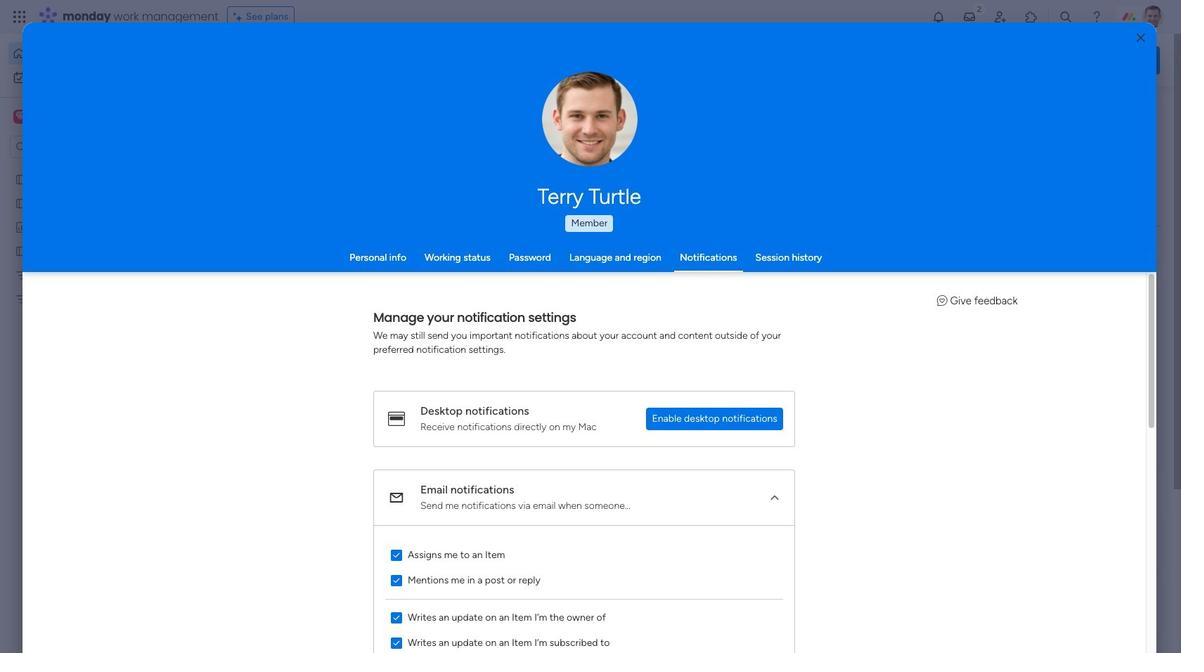 Task type: describe. For each thing, give the bounding box(es) containing it.
0 vertical spatial public dashboard image
[[15, 220, 28, 234]]

search everything image
[[1059, 10, 1073, 24]]

help center element
[[950, 580, 1161, 636]]

0 horizontal spatial public board image
[[15, 244, 28, 257]]

workspace image
[[13, 109, 27, 125]]

terry turtle image
[[1142, 6, 1165, 28]]

see plans image
[[233, 9, 246, 25]]

templates image image
[[962, 283, 1148, 380]]

add to favorites image
[[647, 257, 661, 271]]

2 image
[[974, 1, 986, 17]]

getting started element
[[950, 513, 1161, 569]]

dapulse x slim image
[[1140, 102, 1156, 119]]

component image for right add to favorites image
[[695, 279, 708, 292]]

Search in workspace field
[[30, 139, 117, 155]]

1 horizontal spatial add to favorites image
[[877, 257, 891, 271]]

1 vertical spatial public board image
[[15, 196, 28, 210]]

quick search results list box
[[217, 132, 916, 490]]

1 vertical spatial option
[[8, 66, 171, 89]]

monday marketplace image
[[1025, 10, 1039, 24]]

select product image
[[13, 10, 27, 24]]



Task type: locate. For each thing, give the bounding box(es) containing it.
2 component image from the left
[[695, 279, 708, 292]]

component image
[[235, 279, 248, 292]]

1 horizontal spatial public dashboard image
[[695, 257, 710, 272]]

2 vertical spatial public board image
[[465, 257, 480, 272]]

0 horizontal spatial add to favorites image
[[417, 429, 431, 443]]

public dashboard image
[[15, 220, 28, 234], [695, 257, 710, 272]]

1 vertical spatial public dashboard image
[[695, 257, 710, 272]]

0 horizontal spatial public dashboard image
[[15, 220, 28, 234]]

1 horizontal spatial public board image
[[235, 257, 250, 272]]

2 vertical spatial option
[[0, 166, 179, 169]]

help image
[[1090, 10, 1104, 24]]

public dashboard image inside quick search results list box
[[695, 257, 710, 272]]

update feed image
[[963, 10, 977, 24]]

public board image
[[15, 244, 28, 257], [235, 257, 250, 272]]

0 vertical spatial add to favorites image
[[877, 257, 891, 271]]

component image
[[465, 279, 478, 292], [695, 279, 708, 292]]

remove from favorites image
[[417, 257, 431, 271]]

1 horizontal spatial component image
[[695, 279, 708, 292]]

list box
[[0, 164, 179, 500]]

invite members image
[[994, 10, 1008, 24]]

2 element
[[359, 530, 376, 547], [359, 530, 376, 547]]

1 component image from the left
[[465, 279, 478, 292]]

close image
[[1137, 33, 1146, 43]]

0 vertical spatial option
[[8, 42, 171, 65]]

0 horizontal spatial component image
[[465, 279, 478, 292]]

component image for add to favorites icon
[[465, 279, 478, 292]]

v2 user feedback image
[[938, 295, 948, 307]]

workspace image
[[16, 109, 25, 125]]

add to favorites image
[[877, 257, 891, 271], [417, 429, 431, 443]]

workspace selection element
[[13, 108, 117, 127]]

region
[[374, 526, 795, 653]]

public board image
[[15, 172, 28, 186], [15, 196, 28, 210], [465, 257, 480, 272]]

option
[[8, 42, 171, 65], [8, 66, 171, 89], [0, 166, 179, 169]]

1 vertical spatial add to favorites image
[[417, 429, 431, 443]]

notifications image
[[932, 10, 946, 24]]

0 vertical spatial public board image
[[15, 172, 28, 186]]



Task type: vqa. For each thing, say whether or not it's contained in the screenshot.
v2 small numbers digit column outline icon to the right
no



